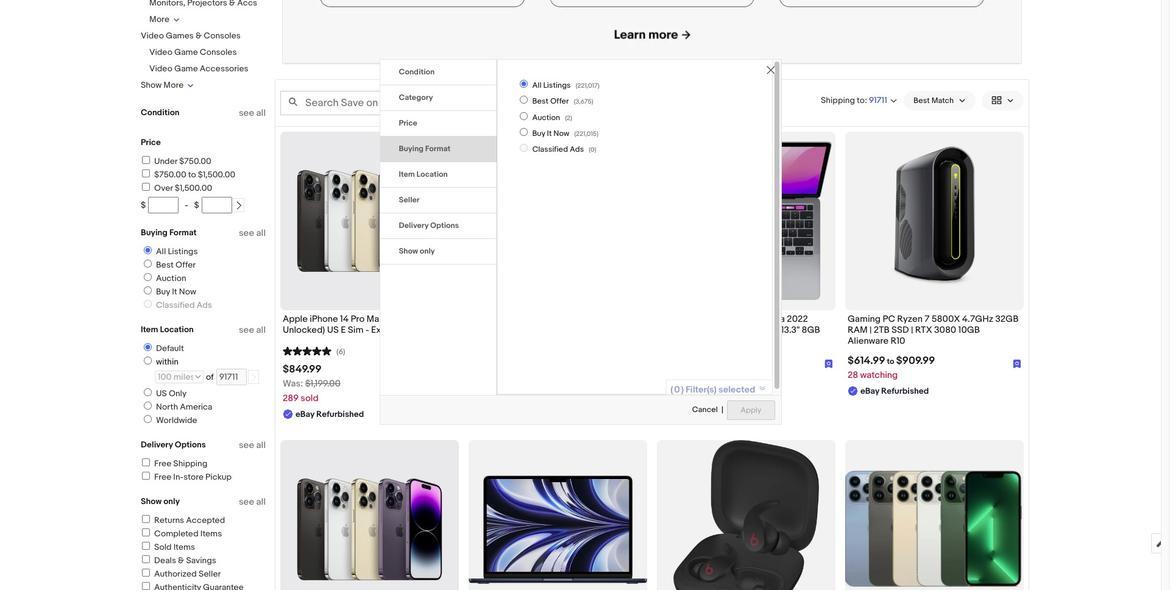 Task type: vqa. For each thing, say whether or not it's contained in the screenshot.
topmost $750.00
yes



Task type: locate. For each thing, give the bounding box(es) containing it.
gaming pc ryzen 7 5800x 4.7ghz 32gb ram | 2tb ssd | rtx 3080 10gb alienware r10 link
[[848, 313, 1022, 350]]

buy it now link
[[139, 287, 199, 297]]

ebay down '28 watching'
[[861, 386, 880, 397]]

1 vertical spatial it
[[172, 287, 177, 297]]

( 3,675 )
[[574, 98, 594, 106]]

5 see all button from the top
[[239, 496, 266, 508]]

location
[[417, 169, 448, 179], [160, 324, 194, 335]]

under
[[154, 156, 177, 166]]

gaming
[[848, 313, 881, 325]]

0 vertical spatial items
[[201, 529, 222, 539]]

0 horizontal spatial show only
[[141, 496, 180, 507]]

offer for best offer option
[[176, 260, 196, 270]]

video down the more button
[[141, 30, 164, 41]]

of
[[206, 372, 214, 382]]

0 horizontal spatial buy it now
[[156, 287, 196, 297]]

auction radio down best offer option
[[144, 273, 152, 281]]

show only inside tab list
[[399, 246, 435, 256]]

free in-store pickup link
[[140, 472, 232, 482]]

0 horizontal spatial $
[[141, 200, 146, 210]]

game down 'video games & consoles' link
[[174, 47, 198, 57]]

more up games
[[149, 14, 169, 24]]

pro inside apple iphone 14 pro max 256gb ( unlocked)  us e sim - excellent
[[351, 313, 365, 325]]

geek squad certified refurbished beats fit pro true wireless noise cancelling... image
[[674, 440, 820, 590]]

1 horizontal spatial listings
[[544, 80, 571, 90]]

items for completed items
[[201, 529, 222, 539]]

buy it now down the ( 2 )
[[533, 129, 570, 138]]

free left in-
[[154, 472, 172, 482]]

offer down all listings link
[[176, 260, 196, 270]]

0 horizontal spatial classified ads
[[156, 300, 212, 310]]

0 horizontal spatial to
[[188, 170, 196, 180]]

5 see all from the top
[[239, 496, 266, 508]]

Minimum Value text field
[[148, 197, 179, 213]]

0 vertical spatial delivery
[[399, 221, 429, 230]]

1 horizontal spatial $
[[194, 200, 199, 210]]

[object undefined] image
[[825, 358, 834, 368], [825, 360, 834, 368], [1014, 360, 1022, 368]]

sold inside the $849.99 was: $1,199.00 289 sold
[[301, 393, 319, 404]]

it left ( 221,015 )
[[547, 129, 552, 138]]

was: $1,329.00 954 sold
[[660, 370, 720, 396]]

ebay refurbished down watching
[[861, 386, 930, 397]]

10,
[[595, 324, 606, 336]]

2 vertical spatial show
[[141, 496, 162, 507]]

1 horizontal spatial all listings
[[533, 80, 571, 90]]

free for free in-store pickup
[[154, 472, 172, 482]]

1 horizontal spatial it
[[547, 129, 552, 138]]

0 vertical spatial all
[[533, 80, 542, 90]]

format up all listings link
[[169, 227, 197, 238]]

0 horizontal spatial now
[[179, 287, 196, 297]]

1 all from the top
[[256, 107, 266, 119]]

apple macbook pro mneh3ll/a 2022 apple m2 chip   10gpu/8cpu 13.3" 8gb 256gb ssd image
[[657, 138, 836, 304]]

refurbished
[[882, 386, 930, 397], [505, 390, 553, 400], [693, 401, 741, 411], [317, 409, 364, 420]]

256gb left the chip
[[660, 335, 688, 347]]

0 vertical spatial auction radio
[[520, 112, 528, 120]]

all listings up best offer link
[[156, 246, 198, 257]]

4 see from the top
[[239, 440, 254, 451]]

- down over $1,500.00
[[185, 200, 188, 210]]

)
[[598, 82, 600, 90], [592, 98, 594, 106], [571, 114, 573, 122], [597, 130, 599, 138], [595, 146, 597, 154]]

1 vertical spatial classified
[[156, 300, 195, 310]]

free inside $169.00 $982.86 free shipping
[[471, 373, 490, 385]]

2 horizontal spatial to
[[888, 357, 895, 367]]

0 horizontal spatial it
[[172, 287, 177, 297]]

2 game from the top
[[174, 63, 198, 74]]

3080
[[935, 324, 957, 336]]

format inside tab list
[[426, 144, 451, 154]]

buy
[[533, 129, 546, 138], [156, 287, 170, 297]]

5 all from the top
[[256, 496, 266, 508]]

all for the bottommost all listings radio
[[156, 246, 166, 257]]

ads left "( 0 )"
[[570, 145, 584, 155]]

1 horizontal spatial format
[[426, 144, 451, 154]]

$909.99
[[897, 355, 936, 367]]

- right the sim
[[366, 324, 369, 336]]

( 221,015 )
[[575, 130, 599, 138]]

1 vertical spatial 256gb
[[660, 335, 688, 347]]

buying format inside tab list
[[399, 144, 451, 154]]

was: up 954
[[660, 370, 680, 381]]

buy it now up classified ads link
[[156, 287, 196, 297]]

1 vertical spatial best offer
[[156, 260, 196, 270]]

$750.00
[[179, 156, 211, 166], [154, 170, 186, 180]]

condition down show more
[[141, 107, 180, 118]]

Authenticity Guarantee checkbox
[[142, 582, 150, 590]]

video game consoles link
[[149, 47, 237, 57]]

$750.00 up $750.00 to $1,500.00
[[179, 156, 211, 166]]

10gpu/8cpu
[[724, 324, 780, 336]]

sold right 289
[[301, 393, 319, 404]]

0 vertical spatial buy it now radio
[[520, 128, 528, 136]]

$1,329.00
[[682, 370, 720, 381]]

see for delivery options
[[239, 440, 254, 451]]

0 horizontal spatial only
[[164, 496, 180, 507]]

None text field
[[283, 0, 1022, 63]]

see for buying format
[[239, 227, 254, 239]]

was: inside the $849.99 was: $1,199.00 289 sold
[[283, 378, 303, 390]]

10gb
[[959, 324, 981, 336]]

m2
[[687, 324, 700, 336]]

all
[[256, 107, 266, 119], [256, 227, 266, 239], [256, 324, 266, 336], [256, 440, 266, 451], [256, 496, 266, 508]]

4 all from the top
[[256, 440, 266, 451]]

deals & savings
[[154, 556, 216, 566]]

1 vertical spatial format
[[169, 227, 197, 238]]

0 vertical spatial offer
[[551, 96, 569, 106]]

listings up best offer link
[[168, 246, 198, 257]]

classified ads link
[[139, 300, 215, 310]]

ebay refurbished down "$1,199.00"
[[296, 409, 364, 420]]

now down the ( 2 )
[[554, 129, 570, 138]]

0 vertical spatial -
[[185, 200, 188, 210]]

item
[[399, 169, 415, 179], [141, 324, 158, 335]]

& up video game consoles "link"
[[196, 30, 202, 41]]

1 vertical spatial listings
[[168, 246, 198, 257]]

1 see all from the top
[[239, 107, 266, 119]]

store
[[184, 472, 204, 482]]

$1,500.00 up maximum value text box
[[198, 170, 236, 180]]

0 horizontal spatial ssd
[[691, 335, 708, 347]]

auction for bottom auction option
[[156, 273, 186, 284]]

North America radio
[[144, 402, 152, 410]]

refurbished down $1,329.00
[[693, 401, 741, 411]]

1 game from the top
[[174, 47, 198, 57]]

sold right 954
[[678, 384, 696, 396]]

buying format up all listings link
[[141, 227, 197, 238]]

5 out of 5 stars image
[[283, 345, 332, 357]]

all for show only
[[256, 496, 266, 508]]

Classified Ads radio
[[520, 144, 528, 152], [144, 300, 152, 308]]

$ left maximum value text box
[[194, 200, 199, 210]]

ebay refurbished down shipping
[[484, 390, 553, 400]]

3 all from the top
[[256, 324, 266, 336]]

1 vertical spatial now
[[179, 287, 196, 297]]

Default radio
[[144, 343, 152, 351]]

0 vertical spatial free
[[471, 373, 490, 385]]

1 horizontal spatial all listings radio
[[520, 80, 528, 88]]

pc left i7,
[[572, 313, 585, 325]]

auction up buy it now link
[[156, 273, 186, 284]]

1 horizontal spatial best offer
[[533, 96, 569, 106]]

classified ads radio inside classified ads link
[[144, 300, 152, 308]]

1 see from the top
[[239, 107, 254, 119]]

now
[[554, 129, 570, 138], [179, 287, 196, 297]]

returns
[[154, 515, 184, 526]]

to inside $614.99 to $909.99
[[888, 357, 895, 367]]

all for delivery options
[[256, 440, 266, 451]]

256gb right max
[[386, 313, 415, 325]]

1 horizontal spatial ssd
[[892, 324, 910, 336]]

0 horizontal spatial all listings radio
[[144, 246, 152, 254]]

1 horizontal spatial -
[[366, 324, 369, 336]]

1 horizontal spatial auction radio
[[520, 112, 528, 120]]

ads down buy it now link
[[197, 300, 212, 310]]

delivery options inside tab list
[[399, 221, 459, 230]]

1 horizontal spatial classified ads radio
[[520, 144, 528, 152]]

0 horizontal spatial condition
[[141, 107, 180, 118]]

see for show only
[[239, 496, 254, 508]]

0 vertical spatial auction
[[533, 113, 561, 122]]

1 vertical spatial show
[[399, 246, 418, 256]]

3 see from the top
[[239, 324, 254, 336]]

pro right 14
[[351, 313, 365, 325]]

best offer up 2
[[533, 96, 569, 106]]

) for it
[[597, 130, 599, 138]]

buy it now radio down auction link
[[144, 287, 152, 295]]

0 horizontal spatial pc
[[572, 313, 585, 325]]

best right best offer radio
[[533, 96, 549, 106]]

ssd right 2tb
[[892, 324, 910, 336]]

auction
[[533, 113, 561, 122], [156, 273, 186, 284]]

1 $ from the left
[[141, 200, 146, 210]]

0 vertical spatial show only
[[399, 246, 435, 256]]

&
[[196, 30, 202, 41], [178, 556, 184, 566]]

items up "deals & savings"
[[174, 542, 195, 553]]

1 horizontal spatial &
[[196, 30, 202, 41]]

macbook
[[687, 313, 726, 325]]

up
[[597, 313, 608, 325]]

authorized seller
[[154, 569, 221, 579]]

apple inside apple iphone 14 pro max 256gb ( unlocked)  us e sim - excellent
[[283, 313, 308, 325]]

0 vertical spatial show
[[141, 80, 162, 90]]

0 vertical spatial consoles
[[204, 30, 241, 41]]

auction link
[[139, 273, 189, 284]]

video up show more
[[149, 63, 173, 74]]

1 vertical spatial seller
[[199, 569, 221, 579]]

items down accepted
[[201, 529, 222, 539]]

0 vertical spatial &
[[196, 30, 202, 41]]

gaming pc ryzen 7 5800x 4.7ghz 32gb ram | 2tb ssd | rtx 3080 10gb alienware r10 image
[[846, 132, 1025, 310]]

2 see all button from the top
[[239, 227, 266, 239]]

best offer
[[533, 96, 569, 106], [156, 260, 196, 270]]

2 pc from the left
[[883, 313, 896, 325]]

game down video game consoles "link"
[[174, 63, 198, 74]]

5800x
[[932, 313, 961, 325]]

$614.99 to $909.99
[[848, 355, 936, 367]]

condition up category
[[399, 67, 435, 77]]

apple for apple macbook pro mneh3ll/a 2022 apple m2 chip   10gpu/8cpu 13.3" 8gb 256gb ssd
[[660, 313, 685, 325]]

auction radio down best offer radio
[[520, 112, 528, 120]]

auction left 2
[[533, 113, 561, 122]]

1 horizontal spatial was:
[[660, 370, 680, 381]]

3 see all from the top
[[239, 324, 266, 336]]

(
[[576, 82, 578, 90], [574, 98, 576, 106], [565, 114, 567, 122], [575, 130, 576, 138], [589, 146, 591, 154], [417, 313, 419, 325]]

item location inside tab list
[[399, 169, 448, 179]]

All Listings radio
[[520, 80, 528, 88], [144, 246, 152, 254]]

0 horizontal spatial was:
[[283, 378, 303, 390]]

2 vertical spatial to
[[888, 357, 895, 367]]

best offer down all listings link
[[156, 260, 196, 270]]

1 vertical spatial item
[[141, 324, 158, 335]]

refurbished down "$1,199.00"
[[317, 409, 364, 420]]

1 horizontal spatial delivery options
[[399, 221, 459, 230]]

us only
[[156, 388, 187, 399]]

show inside tab list
[[399, 246, 418, 256]]

buying up all listings link
[[141, 227, 168, 238]]

Free In-store Pickup checkbox
[[142, 472, 150, 480]]

0 vertical spatial price
[[399, 118, 418, 128]]

2 pro from the left
[[728, 313, 742, 325]]

) down 26,362 at the top of the page
[[571, 114, 573, 122]]

offer up 2
[[551, 96, 569, 106]]

sold
[[678, 384, 696, 396], [301, 393, 319, 404]]

Returns Accepted checkbox
[[142, 515, 150, 523]]

2 $ from the left
[[194, 200, 199, 210]]

( for all listings
[[576, 82, 578, 90]]

(6)
[[337, 347, 345, 357]]

items
[[201, 529, 222, 539], [174, 542, 195, 553]]

shipping
[[492, 373, 528, 385]]

2 vertical spatial free
[[154, 472, 172, 482]]

show only
[[399, 246, 435, 256], [141, 496, 180, 507]]

256gb
[[386, 313, 415, 325], [660, 335, 688, 347]]

( for classified ads
[[589, 146, 591, 154]]

cancel
[[693, 405, 718, 415]]

1 vertical spatial to
[[610, 313, 619, 325]]

| left rtx
[[912, 324, 914, 336]]

tab list
[[380, 60, 497, 265]]

0 vertical spatial location
[[417, 169, 448, 179]]

1 horizontal spatial items
[[201, 529, 222, 539]]

buy left "221,015"
[[533, 129, 546, 138]]

( for best offer
[[574, 98, 576, 106]]

all listings up 26,362 at the top of the page
[[533, 80, 571, 90]]

4 see all from the top
[[239, 440, 266, 451]]

1 horizontal spatial only
[[420, 246, 435, 256]]

classified down buy it now link
[[156, 300, 195, 310]]

ryzen
[[898, 313, 923, 325]]

ebay down 954
[[673, 401, 692, 411]]

ebay for $169.00
[[484, 390, 503, 400]]

1 horizontal spatial offer
[[551, 96, 569, 106]]

1 horizontal spatial seller
[[399, 195, 420, 205]]

price down category
[[399, 118, 418, 128]]

2 | from the left
[[912, 324, 914, 336]]

0 horizontal spatial auction radio
[[144, 273, 152, 281]]

or
[[585, 324, 593, 336]]

0 horizontal spatial listings
[[168, 246, 198, 257]]

apple iphone 14 pro max 256gb ( unlocked)  us e sim - excellent image
[[281, 132, 459, 310]]

$ down "over $1,500.00" checkbox
[[141, 200, 146, 210]]

only
[[169, 388, 187, 399]]

2 see from the top
[[239, 227, 254, 239]]

5 see from the top
[[239, 496, 254, 508]]

( inside apple iphone 14 pro max 256gb ( unlocked)  us e sim - excellent
[[417, 313, 419, 325]]

1 vertical spatial buy it now radio
[[144, 287, 152, 295]]

to up watching
[[888, 357, 895, 367]]

ebay refurbished down was: $1,329.00 954 sold
[[673, 401, 741, 411]]

pc inside "dell desktop computer pc i7, up to 64gb ram, 4tb ssd, windows 11 or 10, wifi bt"
[[572, 313, 585, 325]]

1 horizontal spatial condition
[[399, 67, 435, 77]]

completed items
[[154, 529, 222, 539]]

1 horizontal spatial |
[[912, 324, 914, 336]]

0 vertical spatial now
[[554, 129, 570, 138]]

classified down the ( 2 )
[[533, 145, 568, 155]]

listings up 26,362 at the top of the page
[[544, 80, 571, 90]]

all listings radio up best offer radio
[[520, 80, 528, 88]]

pro
[[351, 313, 365, 325], [728, 313, 742, 325]]

buy it now
[[533, 129, 570, 138], [156, 287, 196, 297]]

1 vertical spatial offer
[[176, 260, 196, 270]]

all for all listings radio to the right
[[533, 80, 542, 90]]

) down "221,015"
[[595, 146, 597, 154]]

( for auction
[[565, 114, 567, 122]]

- inside apple iphone 14 pro max 256gb ( unlocked)  us e sim - excellent
[[366, 324, 369, 336]]

1 see all button from the top
[[239, 107, 266, 119]]

was: up 289
[[283, 378, 303, 390]]

video
[[141, 30, 164, 41], [149, 47, 173, 57], [149, 63, 173, 74]]

ebay refurbished image
[[283, 0, 1022, 63]]

$750.00 to $1,500.00 link
[[140, 170, 236, 180]]

free
[[471, 373, 490, 385], [154, 459, 172, 469], [154, 472, 172, 482]]

under $750.00
[[154, 156, 211, 166]]

) left results
[[592, 98, 594, 106]]

Over $1,500.00 checkbox
[[142, 183, 150, 191]]

classified ads down buy it now link
[[156, 300, 212, 310]]

to up over $1,500.00
[[188, 170, 196, 180]]

chip
[[702, 324, 722, 336]]

see all button for show only
[[239, 496, 266, 508]]

Buy It Now radio
[[520, 128, 528, 136], [144, 287, 152, 295]]

apple macbook pro mneh3ll/a 2022 apple m2 chip   10gpu/8cpu 13.3" 8gb 256gb ssd link
[[660, 313, 834, 350]]

Best Offer radio
[[144, 260, 152, 268]]

refurbished for $614.99
[[882, 386, 930, 397]]

13.3"
[[782, 324, 800, 336]]

it for the right buy it now option
[[547, 129, 552, 138]]

Worldwide radio
[[144, 415, 152, 423]]

4tb
[[496, 324, 513, 336]]

all listings radio up best offer option
[[144, 246, 152, 254]]

options
[[431, 221, 459, 230], [175, 440, 206, 450]]

2 see all from the top
[[239, 227, 266, 239]]

price up 'under $750.00' checkbox
[[141, 137, 161, 148]]

0 vertical spatial buying
[[399, 144, 424, 154]]

ebay down shipping
[[484, 390, 503, 400]]

mneh3ll/a
[[744, 313, 785, 325]]

best
[[533, 96, 549, 106], [156, 260, 174, 270]]

|
[[870, 324, 872, 336], [912, 324, 914, 336]]

4 see all button from the top
[[239, 440, 266, 451]]

3 see all button from the top
[[239, 324, 266, 336]]

$750.00 down under
[[154, 170, 186, 180]]

buying down category
[[399, 144, 424, 154]]

north
[[156, 402, 178, 412]]

classified ads down "221,015"
[[533, 145, 584, 155]]

see all for buying format
[[239, 227, 266, 239]]

buying format down category
[[399, 144, 451, 154]]

1 pc from the left
[[572, 313, 585, 325]]

to for $614.99
[[888, 357, 895, 367]]

ssd inside the gaming pc ryzen 7 5800x 4.7ghz 32gb ram | 2tb ssd | rtx 3080 10gb alienware r10
[[892, 324, 910, 336]]

ebay refurbished
[[861, 386, 930, 397], [484, 390, 553, 400], [673, 401, 741, 411], [296, 409, 364, 420]]

$ for maximum value text box
[[194, 200, 199, 210]]

& up authorized seller 'link'
[[178, 556, 184, 566]]

it up classified ads link
[[172, 287, 177, 297]]

auction for rightmost auction option
[[533, 113, 561, 122]]

now up classified ads link
[[179, 287, 196, 297]]

Under $750.00 checkbox
[[142, 156, 150, 164]]

0 horizontal spatial all
[[156, 246, 166, 257]]

to right up
[[610, 313, 619, 325]]

was: inside was: $1,329.00 954 sold
[[660, 370, 680, 381]]

$1,500.00 down $750.00 to $1,500.00
[[175, 183, 212, 193]]

ssd inside apple macbook pro mneh3ll/a 2022 apple m2 chip   10gpu/8cpu 13.3" 8gb 256gb ssd
[[691, 335, 708, 347]]

format
[[426, 144, 451, 154], [169, 227, 197, 238]]

refurbished down shipping
[[505, 390, 553, 400]]

buy down auction link
[[156, 287, 170, 297]]

0 horizontal spatial buying
[[141, 227, 168, 238]]

video down games
[[149, 47, 173, 57]]

us
[[327, 324, 339, 336], [156, 388, 167, 399]]

now for the right buy it now option
[[554, 129, 570, 138]]

us right 'us only' option
[[156, 388, 167, 399]]

free left shipping
[[471, 373, 490, 385]]

4.7ghz
[[963, 313, 994, 325]]

0 horizontal spatial &
[[178, 556, 184, 566]]

0 vertical spatial item
[[399, 169, 415, 179]]

0 vertical spatial buying format
[[399, 144, 451, 154]]

us left e
[[327, 324, 339, 336]]

over
[[154, 183, 173, 193]]

wifi
[[608, 324, 626, 336]]

1 vertical spatial best
[[156, 260, 174, 270]]

[object undefined] image
[[1014, 358, 1022, 368]]

watching
[[861, 370, 898, 381]]

deals
[[154, 556, 176, 566]]

$1,500.00
[[198, 170, 236, 180], [175, 183, 212, 193]]

more down video game accessories link
[[164, 80, 184, 90]]

) down 26,362 results
[[597, 130, 599, 138]]

28 watching
[[848, 370, 898, 381]]

1 horizontal spatial location
[[417, 169, 448, 179]]

see for condition
[[239, 107, 254, 119]]

only
[[420, 246, 435, 256], [164, 496, 180, 507]]

see for item location
[[239, 324, 254, 336]]

buy it now radio down best offer radio
[[520, 128, 528, 136]]

1 vertical spatial all
[[156, 246, 166, 257]]

condition inside tab list
[[399, 67, 435, 77]]

see all for delivery options
[[239, 440, 266, 451]]

pc left ryzen
[[883, 313, 896, 325]]

within
[[156, 357, 179, 367]]

11
[[576, 324, 583, 336]]

within radio
[[144, 357, 152, 365]]

1 vertical spatial game
[[174, 63, 198, 74]]

format down category
[[426, 144, 451, 154]]

1 vertical spatial classified ads radio
[[144, 300, 152, 308]]

best for best offer option
[[156, 260, 174, 270]]

apple macbook air mly33ll/a 2022 13.6" 8cpu/8gpu apple m2 chip 8gb/256gb ssd image
[[469, 476, 648, 584]]

ads for "classified ads" radio within the classified ads link
[[197, 300, 212, 310]]

apple iphone 14 pro max 256gb ( unlocked)  us e sim - excellent
[[283, 313, 419, 336]]

0 vertical spatial it
[[547, 129, 552, 138]]

refurbished for $169.00
[[505, 390, 553, 400]]

classified ads radio down buy it now link
[[144, 300, 152, 308]]

0 horizontal spatial best offer
[[156, 260, 196, 270]]

1 vertical spatial location
[[160, 324, 194, 335]]

2 all from the top
[[256, 227, 266, 239]]

ebay down 289
[[296, 409, 315, 420]]

256gb inside apple iphone 14 pro max 256gb ( unlocked)  us e sim - excellent
[[386, 313, 415, 325]]

) up 26,362 results
[[598, 82, 600, 90]]

ssd down macbook
[[691, 335, 708, 347]]

1 vertical spatial delivery
[[141, 440, 173, 450]]

Auction radio
[[520, 112, 528, 120], [144, 273, 152, 281]]

north america link
[[139, 402, 215, 412]]

1 horizontal spatial all
[[533, 80, 542, 90]]

best up auction link
[[156, 260, 174, 270]]

ads for rightmost "classified ads" radio
[[570, 145, 584, 155]]

item location
[[399, 169, 448, 179], [141, 324, 194, 335]]

refurbished down watching
[[882, 386, 930, 397]]

1 pro from the left
[[351, 313, 365, 325]]

pro right the chip
[[728, 313, 742, 325]]

1 vertical spatial all listings
[[156, 246, 198, 257]]

see all for show only
[[239, 496, 266, 508]]

| left 2tb
[[870, 324, 872, 336]]



Task type: describe. For each thing, give the bounding box(es) containing it.
items for sold items
[[174, 542, 195, 553]]

$750.00 to $1,500.00
[[154, 170, 236, 180]]

go image
[[249, 373, 258, 382]]

) for listings
[[598, 82, 600, 90]]

Authorized Seller checkbox
[[142, 569, 150, 577]]

1 vertical spatial buying
[[141, 227, 168, 238]]

28
[[848, 370, 859, 381]]

26,362 results
[[567, 97, 624, 108]]

1 vertical spatial buy it now
[[156, 287, 196, 297]]

Completed Items checkbox
[[142, 529, 150, 537]]

unlocked)
[[283, 324, 325, 336]]

1 vertical spatial consoles
[[200, 47, 237, 57]]

see all for item location
[[239, 324, 266, 336]]

$982.86
[[494, 359, 528, 370]]

shipping
[[173, 459, 208, 469]]

2022
[[788, 313, 809, 325]]

ssd,
[[515, 324, 534, 336]]

& inside video games & consoles video game consoles video game accessories
[[196, 30, 202, 41]]

0 horizontal spatial delivery
[[141, 440, 173, 450]]

best for best offer radio
[[533, 96, 549, 106]]

buying inside tab list
[[399, 144, 424, 154]]

2
[[567, 114, 571, 122]]

apple iphone 14 pro max 128gb ( unlocked)  us e sim - excellent image
[[281, 440, 459, 590]]

0 vertical spatial buy
[[533, 129, 546, 138]]

1 vertical spatial us
[[156, 388, 167, 399]]

accepted
[[186, 515, 225, 526]]

0 horizontal spatial options
[[175, 440, 206, 450]]

worldwide link
[[139, 415, 200, 426]]

0 vertical spatial listings
[[544, 80, 571, 90]]

32gb
[[996, 313, 1019, 325]]

) for offer
[[592, 98, 594, 106]]

1 vertical spatial video
[[149, 47, 173, 57]]

954
[[660, 384, 676, 396]]

Maximum Value text field
[[202, 197, 232, 213]]

default
[[156, 343, 184, 354]]

authorized seller link
[[140, 569, 221, 579]]

US Only radio
[[144, 388, 152, 396]]

1 vertical spatial show only
[[141, 496, 180, 507]]

all listings link
[[139, 246, 200, 257]]

221,015
[[576, 130, 597, 138]]

dell
[[471, 313, 488, 325]]

256gb inside apple macbook pro mneh3ll/a 2022 apple m2 chip   10gpu/8cpu 13.3" 8gb 256gb ssd
[[660, 335, 688, 347]]

1 vertical spatial all listings radio
[[144, 246, 152, 254]]

apple iphone 13 pro max  256gb unlocked - excellent image
[[846, 462, 1025, 590]]

to inside "dell desktop computer pc i7, up to 64gb ram, 4tb ssd, windows 11 or 10, wifi bt"
[[610, 313, 619, 325]]

dell desktop computer pc i7, up to 64gb ram, 4tb ssd, windows 11 or 10, wifi bt image
[[469, 132, 648, 310]]

see all button for delivery options
[[239, 440, 266, 451]]

free in-store pickup
[[154, 472, 232, 482]]

video games & consoles video game consoles video game accessories
[[141, 30, 249, 74]]

ebay for $614.99
[[861, 386, 880, 397]]

ebay refurbished for $849.99
[[296, 409, 364, 420]]

$1,199.00
[[305, 378, 341, 390]]

accessories
[[200, 63, 249, 74]]

1 vertical spatial price
[[141, 137, 161, 148]]

0 vertical spatial $750.00
[[179, 156, 211, 166]]

0 horizontal spatial delivery options
[[141, 440, 206, 450]]

0 vertical spatial more
[[149, 14, 169, 24]]

delivery inside tab list
[[399, 221, 429, 230]]

64gb
[[621, 313, 645, 325]]

1 horizontal spatial buy it now radio
[[520, 128, 528, 136]]

289
[[283, 393, 299, 404]]

1 vertical spatial $1,500.00
[[175, 183, 212, 193]]

iphone
[[310, 313, 338, 325]]

0 vertical spatial all listings
[[533, 80, 571, 90]]

ebay refurbished for $169.00
[[484, 390, 553, 400]]

options inside tab list
[[431, 221, 459, 230]]

0 vertical spatial classified ads
[[533, 145, 584, 155]]

$169.00 $982.86 free shipping
[[471, 344, 528, 385]]

1 vertical spatial &
[[178, 556, 184, 566]]

1 | from the left
[[870, 324, 872, 336]]

apple iphone 14 pro max 256gb ( unlocked)  us e sim - excellent link
[[283, 313, 457, 339]]

1 horizontal spatial price
[[399, 118, 418, 128]]

0 horizontal spatial location
[[160, 324, 194, 335]]

now for bottom buy it now option
[[179, 287, 196, 297]]

e
[[341, 324, 346, 336]]

completed items link
[[140, 529, 222, 539]]

desktop
[[490, 313, 526, 325]]

all for buying format
[[256, 227, 266, 239]]

location inside tab list
[[417, 169, 448, 179]]

sold items
[[154, 542, 195, 553]]

pickup
[[206, 472, 232, 482]]

1 vertical spatial $750.00
[[154, 170, 186, 180]]

category
[[399, 93, 433, 102]]

dell desktop computer pc i7, up to 64gb ram, 4tb ssd, windows 11 or 10, wifi bt link
[[471, 313, 645, 339]]

deals & savings link
[[140, 556, 216, 566]]

returns accepted link
[[140, 515, 225, 526]]

Free Shipping checkbox
[[142, 459, 150, 467]]

sold inside was: $1,329.00 954 sold
[[678, 384, 696, 396]]

$ for minimum value text field
[[141, 200, 146, 210]]

0 vertical spatial classified
[[533, 145, 568, 155]]

0 vertical spatial video
[[141, 30, 164, 41]]

Apply submit
[[728, 401, 775, 420]]

) for ads
[[595, 146, 597, 154]]

show more
[[141, 80, 184, 90]]

i7,
[[587, 313, 595, 325]]

completed
[[154, 529, 199, 539]]

returns accepted
[[154, 515, 225, 526]]

1 vertical spatial condition
[[141, 107, 180, 118]]

pro inside apple macbook pro mneh3ll/a 2022 apple m2 chip   10gpu/8cpu 13.3" 8gb 256gb ssd
[[728, 313, 742, 325]]

0 horizontal spatial buying format
[[141, 227, 197, 238]]

cancel button
[[692, 400, 719, 421]]

( 221,017 )
[[576, 82, 600, 90]]

ebay for $849.99
[[296, 409, 315, 420]]

ram,
[[471, 324, 494, 336]]

26,362
[[567, 97, 593, 108]]

best offer for best offer option
[[156, 260, 196, 270]]

apple macbook pro mneh3ll/a 2022 apple m2 chip   10gpu/8cpu 13.3" 8gb 256gb ssd
[[660, 313, 821, 347]]

see all for condition
[[239, 107, 266, 119]]

best offer for best offer radio
[[533, 96, 569, 106]]

show more button
[[141, 80, 194, 90]]

ram
[[848, 324, 868, 336]]

2 vertical spatial video
[[149, 63, 173, 74]]

r10
[[891, 335, 906, 347]]

14
[[340, 313, 349, 325]]

ebay refurbished for $614.99
[[861, 386, 930, 397]]

computer
[[528, 313, 570, 325]]

bt
[[628, 324, 639, 336]]

( 2 )
[[565, 114, 573, 122]]

1 vertical spatial classified ads
[[156, 300, 212, 310]]

america
[[180, 402, 213, 412]]

see all button for condition
[[239, 107, 266, 119]]

all for item location
[[256, 324, 266, 336]]

1 vertical spatial more
[[164, 80, 184, 90]]

sim
[[348, 324, 364, 336]]

it for bottom buy it now option
[[172, 287, 177, 297]]

$849.99
[[283, 364, 322, 376]]

best offer link
[[139, 260, 198, 270]]

1 vertical spatial only
[[164, 496, 180, 507]]

refurbished for $849.99
[[317, 409, 364, 420]]

( for buy it now
[[575, 130, 576, 138]]

apple for apple iphone 14 pro max 256gb ( unlocked)  us e sim - excellent
[[283, 313, 308, 325]]

free for free shipping
[[154, 459, 172, 469]]

in-
[[173, 472, 184, 482]]

pc inside the gaming pc ryzen 7 5800x 4.7ghz 32gb ram | 2tb ssd | rtx 3080 10gb alienware r10
[[883, 313, 896, 325]]

$169.00
[[471, 344, 508, 356]]

see all button for item location
[[239, 324, 266, 336]]

0 horizontal spatial all listings
[[156, 246, 198, 257]]

north america
[[156, 402, 213, 412]]

1 vertical spatial auction radio
[[144, 273, 152, 281]]

8gb
[[802, 324, 821, 336]]

to for $750.00
[[188, 170, 196, 180]]

Sold Items checkbox
[[142, 542, 150, 550]]

Deals & Savings checkbox
[[142, 556, 150, 563]]

worldwide
[[156, 415, 197, 426]]

$750.00 to $1,500.00 checkbox
[[142, 170, 150, 177]]

us inside apple iphone 14 pro max 256gb ( unlocked)  us e sim - excellent
[[327, 324, 339, 336]]

( 0 )
[[589, 146, 597, 154]]

sold items link
[[140, 542, 195, 553]]

0 horizontal spatial buy
[[156, 287, 170, 297]]

submit price range image
[[235, 201, 243, 210]]

0 vertical spatial $1,500.00
[[198, 170, 236, 180]]

see all button for buying format
[[239, 227, 266, 239]]

221,017
[[578, 82, 598, 90]]

only inside tab list
[[420, 246, 435, 256]]

1 horizontal spatial item
[[399, 169, 415, 179]]

1 vertical spatial item location
[[141, 324, 194, 335]]

over $1,500.00
[[154, 183, 212, 193]]

$849.99 was: $1,199.00 289 sold
[[283, 364, 341, 404]]

close image
[[767, 66, 775, 74]]

results
[[595, 97, 624, 108]]

0 horizontal spatial classified
[[156, 300, 195, 310]]

offer for best offer radio
[[551, 96, 569, 106]]

tab list containing condition
[[380, 60, 497, 265]]

all for condition
[[256, 107, 266, 119]]

Best Offer radio
[[520, 96, 528, 104]]

over $1,500.00 link
[[140, 183, 212, 193]]

video game accessories link
[[149, 63, 249, 74]]

0 vertical spatial seller
[[399, 195, 420, 205]]

1 horizontal spatial buy it now
[[533, 129, 570, 138]]

91711 text field
[[216, 369, 247, 385]]

us only link
[[139, 388, 189, 399]]

more button
[[149, 14, 180, 24]]

max
[[367, 313, 384, 325]]

0 horizontal spatial item
[[141, 324, 158, 335]]

rtx
[[916, 324, 933, 336]]



